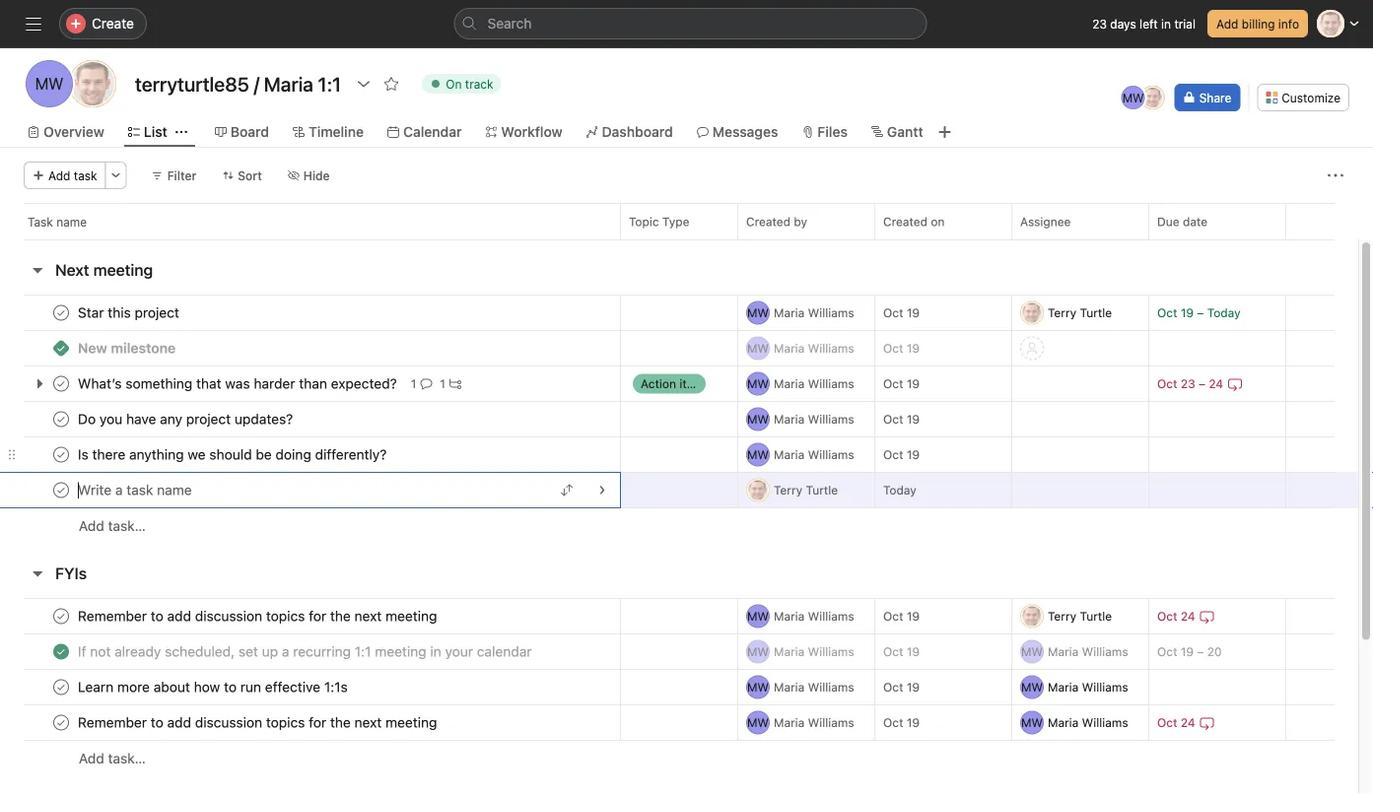 Task type: vqa. For each thing, say whether or not it's contained in the screenshot.
– in the Header FYIs tree grid
yes



Task type: describe. For each thing, give the bounding box(es) containing it.
Write a task name text field
[[74, 481, 198, 500]]

terry for next meeting
[[1048, 306, 1077, 320]]

hide button
[[279, 162, 339, 189]]

sort button
[[213, 162, 271, 189]]

billing
[[1242, 17, 1275, 31]]

task
[[28, 215, 53, 229]]

action
[[641, 377, 676, 391]]

add billing info
[[1216, 17, 1299, 31]]

oct 19 for creator for is there anything we should be doing differently? cell
[[883, 448, 920, 462]]

turtle inside 'creator for' cell
[[806, 483, 838, 497]]

maria williams for creator for is there anything we should be doing differently? cell
[[774, 448, 854, 462]]

completed checkbox for fyis
[[49, 711, 73, 735]]

turtle for fyis
[[1080, 610, 1112, 623]]

do you have any project updates? cell
[[0, 401, 621, 438]]

on
[[446, 77, 462, 91]]

list
[[144, 124, 167, 140]]

completed checkbox for is there anything we should be doing differently? text box
[[49, 443, 73, 467]]

more actions image
[[110, 170, 122, 181]]

New milestone text field
[[74, 339, 182, 358]]

new milestone cell
[[0, 330, 621, 367]]

action item
[[641, 377, 704, 391]]

– for 20
[[1197, 645, 1204, 659]]

is there anything we should be doing differently? cell
[[0, 437, 621, 473]]

remember to add discussion topics for the next meeting text field for tt
[[74, 607, 443, 626]]

completed milestone image
[[53, 341, 69, 356]]

tt inside 'creator for' cell
[[751, 483, 765, 497]]

mw inside creator for star this project cell
[[747, 306, 769, 320]]

creator for do you have any project updates? cell
[[737, 401, 875, 438]]

19 inside row
[[907, 377, 920, 391]]

creator for star this project cell
[[737, 295, 875, 331]]

repeats image for terry turtle
[[1199, 609, 1215, 624]]

mw inside creator for do you have any project updates? cell
[[747, 413, 769, 426]]

maria williams for creator for do you have any project updates? cell
[[774, 413, 854, 426]]

list link
[[128, 121, 167, 143]]

oct 19 – 20
[[1157, 645, 1222, 659]]

williams for creator for is there anything we should be doing differently? cell
[[808, 448, 854, 462]]

What's something that was harder than expected? text field
[[74, 374, 403, 394]]

action item button
[[621, 366, 737, 402]]

oct 24 for maria williams
[[1157, 716, 1195, 730]]

Completed milestone checkbox
[[53, 341, 69, 356]]

customize
[[1282, 91, 1341, 104]]

oct 19 for creator for remember to add discussion topics for the next meeting cell related to mw
[[883, 716, 920, 730]]

row containing tt
[[0, 472, 1358, 509]]

1 completed image from the top
[[49, 372, 73, 396]]

Star this project text field
[[74, 303, 185, 323]]

completed checkbox for "learn more about how to run effective 1:1s" text box
[[49, 676, 73, 699]]

completed checkbox inside star this project cell
[[49, 301, 73, 325]]

task name
[[28, 215, 87, 229]]

maria williams for creator for star this project cell
[[774, 306, 854, 320]]

23 days left in trial
[[1092, 17, 1196, 31]]

show options image
[[356, 76, 372, 92]]

filter button
[[143, 162, 205, 189]]

add task… button for first add task… row from the top
[[79, 516, 146, 537]]

maria inside creator for star this project cell
[[774, 306, 805, 320]]

creator for what's something that was harder than expected? cell
[[737, 366, 875, 402]]

creator for remember to add discussion topics for the next meeting cell for mw
[[737, 705, 875, 741]]

0 horizontal spatial 23
[[1092, 17, 1107, 31]]

terry turtle inside 'creator for' cell
[[774, 483, 838, 497]]

oct 19 for creator for do you have any project updates? cell
[[883, 413, 920, 426]]

maria inside creator for what's something that was harder than expected? 'cell'
[[774, 377, 805, 391]]

remember to add discussion topics for the next meeting cell for tt
[[0, 598, 621, 635]]

turtle for next meeting
[[1080, 306, 1112, 320]]

gantt
[[887, 124, 923, 140]]

maria williams for tt creator for remember to add discussion topics for the next meeting cell
[[774, 610, 854, 623]]

completed checkbox for next meeting
[[49, 408, 73, 431]]

completed image for is there anything we should be doing differently? text box
[[49, 443, 73, 467]]

gantt link
[[871, 121, 923, 143]]

files
[[818, 124, 848, 140]]

terry turtle for fyis
[[1048, 610, 1112, 623]]

calendar
[[403, 124, 462, 140]]

creator for if not already scheduled, set up a recurring 1:1 meeting in your calendar cell
[[737, 634, 875, 670]]

mw inside creator for learn more about how to run effective 1:1s cell
[[747, 681, 769, 694]]

repeats image for maria williams
[[1199, 715, 1215, 731]]

topic type
[[629, 215, 689, 229]]

If not already scheduled, set up a recurring 1:1 meeting in your calendar text field
[[74, 642, 538, 662]]

add to starred image
[[384, 76, 399, 92]]

topic
[[629, 215, 659, 229]]

overview
[[43, 124, 104, 140]]

days
[[1110, 17, 1136, 31]]

oct 19 inside row
[[883, 377, 920, 391]]

by
[[794, 215, 807, 229]]

24 for maria williams
[[1181, 716, 1195, 730]]

terry inside 'creator for' cell
[[774, 483, 802, 497]]

due
[[1157, 215, 1179, 229]]

add task button
[[24, 162, 106, 189]]

williams for creator for learn more about how to run effective 1:1s cell
[[808, 681, 854, 694]]

terry turtle for next meeting
[[1048, 306, 1112, 320]]

tab actions image
[[175, 126, 187, 138]]

create
[[92, 15, 134, 32]]

completed image for "learn more about how to run effective 1:1s" text box
[[49, 676, 73, 699]]

sort
[[238, 169, 262, 182]]

item
[[679, 377, 704, 391]]

creator for new milestone cell
[[737, 330, 875, 367]]

row containing action item
[[0, 366, 1358, 402]]

task… for add task… button within the header fyis tree grid
[[108, 751, 146, 767]]

next
[[55, 261, 89, 279]]

add billing info button
[[1207, 10, 1308, 37]]

if not already scheduled, set up a recurring 1:1 meeting in your calendar cell
[[0, 634, 621, 670]]

19 for tt creator for remember to add discussion topics for the next meeting cell
[[907, 610, 920, 623]]

next meeting
[[55, 261, 153, 279]]

creator for remember to add discussion topics for the next meeting cell for tt
[[737, 598, 875, 635]]

search
[[487, 15, 532, 32]]

maria inside creator for if not already scheduled, set up a recurring 1:1 meeting in your calendar cell
[[774, 645, 805, 659]]

creator for is there anything we should be doing differently? cell
[[737, 437, 875, 473]]

star this project cell
[[0, 295, 621, 331]]

row containing task name
[[0, 203, 1373, 240]]

williams for creator for do you have any project updates? cell
[[808, 413, 854, 426]]

Do you have any project updates? text field
[[74, 410, 299, 429]]

type
[[662, 215, 689, 229]]

mw inside creator for what's something that was harder than expected? 'cell'
[[747, 377, 769, 391]]

williams for creator for star this project cell
[[808, 306, 854, 320]]

what's something that was harder than expected? cell
[[0, 366, 621, 402]]

Is there anything we should be doing differently? text field
[[74, 445, 393, 465]]

oct 23 – 24
[[1157, 377, 1223, 391]]

1 comment image
[[420, 378, 432, 390]]

more actions image
[[1328, 168, 1344, 183]]

board
[[230, 124, 269, 140]]

header fyis tree grid
[[0, 598, 1358, 777]]

maria inside creator for do you have any project updates? cell
[[774, 413, 805, 426]]

24 for terry turtle
[[1181, 610, 1195, 623]]

completed image for remember to add discussion topics for the next meeting text box corresponding to mw
[[49, 711, 73, 735]]

search button
[[454, 8, 927, 39]]

mw inside creator for new milestone cell
[[747, 342, 769, 355]]

fyis button
[[55, 556, 87, 591]]

remember to add discussion topics for the next meeting text field for mw
[[74, 713, 443, 733]]

19 for creator for is there anything we should be doing differently? cell
[[907, 448, 920, 462]]

fyis
[[55, 564, 87, 583]]

– for 24
[[1199, 377, 1205, 391]]

timeline
[[309, 124, 364, 140]]

task
[[74, 169, 97, 182]]

mw inside creator for is there anything we should be doing differently? cell
[[747, 448, 769, 462]]

created by
[[746, 215, 807, 229]]

20
[[1207, 645, 1222, 659]]

add inside header fyis tree grid
[[79, 751, 104, 767]]



Task type: locate. For each thing, give the bounding box(es) containing it.
2 vertical spatial completed checkbox
[[49, 711, 73, 735]]

creator for remember to add discussion topics for the next meeting cell down creator for if not already scheduled, set up a recurring 1:1 meeting in your calendar cell
[[737, 705, 875, 741]]

details image
[[596, 484, 608, 496]]

1 completed checkbox from the top
[[49, 301, 73, 325]]

cell
[[0, 472, 621, 509]]

maria williams for creator for new milestone cell
[[774, 342, 854, 355]]

add task…
[[79, 518, 146, 534], [79, 751, 146, 767]]

completed image inside if not already scheduled, set up a recurring 1:1 meeting in your calendar 'cell'
[[49, 640, 73, 664]]

search list box
[[454, 8, 927, 39]]

remember to add discussion topics for the next meeting text field up if not already scheduled, set up a recurring 1:1 meeting in your calendar text box
[[74, 607, 443, 626]]

maria williams for creator for if not already scheduled, set up a recurring 1:1 meeting in your calendar cell
[[774, 645, 854, 659]]

maria williams inside creator for is there anything we should be doing differently? cell
[[774, 448, 854, 462]]

created
[[746, 215, 790, 229], [883, 215, 928, 229]]

7 oct 19 from the top
[[883, 645, 920, 659]]

2 creator for remember to add discussion topics for the next meeting cell from the top
[[737, 705, 875, 741]]

1 vertical spatial today
[[883, 483, 917, 497]]

2 vertical spatial turtle
[[1080, 610, 1112, 623]]

maria williams inside creator for learn more about how to run effective 1:1s cell
[[774, 681, 854, 694]]

terry
[[1048, 306, 1077, 320], [774, 483, 802, 497], [1048, 610, 1077, 623]]

0 vertical spatial remember to add discussion topics for the next meeting text field
[[74, 607, 443, 626]]

remember to add discussion topics for the next meeting cell for mw
[[0, 705, 621, 741]]

meeting
[[93, 261, 153, 279]]

0 vertical spatial task…
[[108, 518, 146, 534]]

5 completed checkbox from the top
[[49, 640, 73, 664]]

1 vertical spatial remember to add discussion topics for the next meeting cell
[[0, 705, 621, 741]]

4 completed image from the top
[[49, 676, 73, 699]]

completed image inside do you have any project updates? cell
[[49, 408, 73, 431]]

5 oct 19 from the top
[[883, 448, 920, 462]]

oct 19
[[883, 306, 920, 320], [883, 342, 920, 355], [883, 377, 920, 391], [883, 413, 920, 426], [883, 448, 920, 462], [883, 610, 920, 623], [883, 645, 920, 659], [883, 681, 920, 694], [883, 716, 920, 730]]

1 remember to add discussion topics for the next meeting text field from the top
[[74, 607, 443, 626]]

– for today
[[1197, 306, 1204, 320]]

move tasks between sections image
[[561, 484, 573, 496]]

calendar link
[[387, 121, 462, 143]]

completed image for do you have any project updates? text field
[[49, 408, 73, 431]]

completed checkbox inside 'learn more about how to run effective 1:1s' cell
[[49, 676, 73, 699]]

maria williams inside creator for if not already scheduled, set up a recurring 1:1 meeting in your calendar cell
[[774, 645, 854, 659]]

completed checkbox inside do you have any project updates? cell
[[49, 408, 73, 431]]

add task… button inside header fyis tree grid
[[79, 748, 146, 770]]

messages link
[[697, 121, 778, 143]]

collapse task list for this section image
[[30, 262, 45, 278]]

completed checkbox inside if not already scheduled, set up a recurring 1:1 meeting in your calendar 'cell'
[[49, 640, 73, 664]]

2 remember to add discussion topics for the next meeting text field from the top
[[74, 713, 443, 733]]

cell inside header next meeting tree grid
[[0, 472, 621, 509]]

8 oct 19 from the top
[[883, 681, 920, 694]]

– left repeats icon
[[1199, 377, 1205, 391]]

repeats image
[[1227, 376, 1243, 392]]

due date
[[1157, 215, 1208, 229]]

turtle
[[1080, 306, 1112, 320], [806, 483, 838, 497], [1080, 610, 1112, 623]]

9 oct 19 from the top
[[883, 716, 920, 730]]

completed checkbox inside is there anything we should be doing differently? cell
[[49, 443, 73, 467]]

1 horizontal spatial created
[[883, 215, 928, 229]]

2 add task… button from the top
[[79, 748, 146, 770]]

1 oct 19 from the top
[[883, 306, 920, 320]]

Remember to add discussion topics for the next meeting text field
[[74, 607, 443, 626], [74, 713, 443, 733]]

0 horizontal spatial today
[[883, 483, 917, 497]]

0 vertical spatial creator for remember to add discussion topics for the next meeting cell
[[737, 598, 875, 635]]

repeats image up 20
[[1199, 609, 1215, 624]]

1 vertical spatial remember to add discussion topics for the next meeting text field
[[74, 713, 443, 733]]

2 oct 24 from the top
[[1157, 716, 1195, 730]]

expand sidebar image
[[26, 16, 41, 32]]

completed image
[[49, 372, 73, 396], [49, 443, 73, 467], [49, 479, 73, 502], [49, 640, 73, 664]]

created for created by
[[746, 215, 790, 229]]

messages
[[712, 124, 778, 140]]

1 creator for remember to add discussion topics for the next meeting cell from the top
[[737, 598, 875, 635]]

1 completed checkbox from the top
[[49, 372, 73, 396]]

—
[[633, 484, 642, 496]]

1 vertical spatial –
[[1199, 377, 1205, 391]]

24 up oct 19 – 20
[[1181, 610, 1195, 623]]

19 for creator for new milestone cell
[[907, 342, 920, 355]]

williams for tt creator for remember to add discussion topics for the next meeting cell
[[808, 610, 854, 623]]

maria williams for creator for learn more about how to run effective 1:1s cell
[[774, 681, 854, 694]]

completed image for if not already scheduled, set up a recurring 1:1 meeting in your calendar text box
[[49, 640, 73, 664]]

remember to add discussion topics for the next meeting cell up if not already scheduled, set up a recurring 1:1 meeting in your calendar text box
[[0, 598, 621, 635]]

2 vertical spatial –
[[1197, 645, 1204, 659]]

add task… inside header next meeting tree grid
[[79, 518, 146, 534]]

0 vertical spatial today
[[1207, 306, 1241, 320]]

1 created from the left
[[746, 215, 790, 229]]

oct 24 down oct 19 – 20
[[1157, 716, 1195, 730]]

2 created from the left
[[883, 215, 928, 229]]

2 add task… row from the top
[[0, 740, 1358, 777]]

– left 20
[[1197, 645, 1204, 659]]

add task
[[48, 169, 97, 182]]

add inside button
[[1216, 17, 1238, 31]]

2 completed image from the top
[[49, 408, 73, 431]]

1 vertical spatial turtle
[[806, 483, 838, 497]]

created left on
[[883, 215, 928, 229]]

creator for cell
[[737, 472, 875, 509]]

oct 24 for terry turtle
[[1157, 610, 1195, 623]]

2 vertical spatial terry
[[1048, 610, 1077, 623]]

williams inside creator for if not already scheduled, set up a recurring 1:1 meeting in your calendar cell
[[808, 645, 854, 659]]

1 vertical spatial task…
[[108, 751, 146, 767]]

on
[[931, 215, 945, 229]]

share
[[1199, 91, 1231, 104]]

1 vertical spatial repeats image
[[1199, 715, 1215, 731]]

tt inside header fyis tree grid
[[1025, 610, 1040, 623]]

oct 24
[[1157, 610, 1195, 623], [1157, 716, 1195, 730]]

2 oct 19 from the top
[[883, 342, 920, 355]]

williams inside creator for learn more about how to run effective 1:1s cell
[[808, 681, 854, 694]]

1 horizontal spatial 23
[[1181, 377, 1195, 391]]

0 vertical spatial –
[[1197, 306, 1204, 320]]

created on
[[883, 215, 945, 229]]

dashboard
[[602, 124, 673, 140]]

oct 19 for tt creator for remember to add discussion topics for the next meeting cell
[[883, 610, 920, 623]]

None text field
[[130, 66, 346, 102]]

dashboard link
[[586, 121, 673, 143]]

completed checkbox inside remember to add discussion topics for the next meeting cell
[[49, 605, 73, 628]]

4 completed checkbox from the top
[[49, 605, 73, 628]]

remember to add discussion topics for the next meeting text field down "learn more about how to run effective 1:1s" text box
[[74, 713, 443, 733]]

oct 19 for creator for if not already scheduled, set up a recurring 1:1 meeting in your calendar cell
[[883, 645, 920, 659]]

1 repeats image from the top
[[1199, 609, 1215, 624]]

24 down oct 19 – 20
[[1181, 716, 1195, 730]]

williams for creator for remember to add discussion topics for the next meeting cell related to mw
[[808, 716, 854, 730]]

add tab image
[[937, 124, 953, 140]]

19 for creator for learn more about how to run effective 1:1s cell
[[907, 681, 920, 694]]

add inside header next meeting tree grid
[[79, 518, 104, 534]]

info
[[1278, 17, 1299, 31]]

— button
[[621, 473, 737, 508]]

6 oct 19 from the top
[[883, 610, 920, 623]]

trial
[[1174, 17, 1196, 31]]

add task… button inside header next meeting tree grid
[[79, 516, 146, 537]]

add task… button
[[79, 516, 146, 537], [79, 748, 146, 770]]

oct
[[883, 306, 903, 320], [1157, 306, 1177, 320], [883, 342, 903, 355], [883, 377, 903, 391], [1157, 377, 1177, 391], [883, 413, 903, 426], [883, 448, 903, 462], [883, 610, 903, 623], [1157, 610, 1177, 623], [883, 645, 903, 659], [1157, 645, 1177, 659], [883, 681, 903, 694], [883, 716, 903, 730], [1157, 716, 1177, 730]]

completed image inside star this project cell
[[49, 301, 73, 325]]

completed checkbox inside cell
[[49, 479, 73, 502]]

add task… button for 1st add task… row from the bottom of the page
[[79, 748, 146, 770]]

1 vertical spatial creator for remember to add discussion topics for the next meeting cell
[[737, 705, 875, 741]]

repeats image down 20
[[1199, 715, 1215, 731]]

maria williams
[[774, 306, 854, 320], [774, 342, 854, 355], [774, 377, 854, 391], [774, 413, 854, 426], [774, 448, 854, 462], [774, 610, 854, 623], [774, 645, 854, 659], [1048, 645, 1128, 659], [774, 681, 854, 694], [1048, 681, 1128, 694], [774, 716, 854, 730], [1048, 716, 1128, 730]]

maria williams inside creator for new milestone cell
[[774, 342, 854, 355]]

creator for learn more about how to run effective 1:1s cell
[[737, 669, 875, 706]]

1 vertical spatial 24
[[1181, 610, 1195, 623]]

2 add task… from the top
[[79, 751, 146, 767]]

completed checkbox for remember to add discussion topics for the next meeting text box for tt
[[49, 605, 73, 628]]

0 vertical spatial 24
[[1209, 377, 1223, 391]]

completed image inside is there anything we should be doing differently? cell
[[49, 443, 73, 467]]

1 oct 24 from the top
[[1157, 610, 1195, 623]]

date
[[1183, 215, 1208, 229]]

header next meeting tree grid
[[0, 295, 1358, 544]]

tt
[[83, 74, 102, 93], [1145, 91, 1160, 104], [1025, 306, 1040, 320], [751, 483, 765, 497], [1025, 610, 1040, 623]]

williams for creator for if not already scheduled, set up a recurring 1:1 meeting in your calendar cell
[[808, 645, 854, 659]]

on track
[[446, 77, 493, 91]]

24 inside row
[[1209, 377, 1223, 391]]

3 oct 19 from the top
[[883, 377, 920, 391]]

add task… inside header fyis tree grid
[[79, 751, 146, 767]]

oct 24 up oct 19 – 20
[[1157, 610, 1195, 623]]

hide
[[303, 169, 330, 182]]

maria williams inside creator for star this project cell
[[774, 306, 854, 320]]

maria williams inside creator for do you have any project updates? cell
[[774, 413, 854, 426]]

2 task… from the top
[[108, 751, 146, 767]]

3 completed checkbox from the top
[[49, 479, 73, 502]]

2 remember to add discussion topics for the next meeting cell from the top
[[0, 705, 621, 741]]

task… inside header fyis tree grid
[[108, 751, 146, 767]]

19
[[907, 306, 920, 320], [1181, 306, 1194, 320], [907, 342, 920, 355], [907, 377, 920, 391], [907, 413, 920, 426], [907, 448, 920, 462], [907, 610, 920, 623], [907, 645, 920, 659], [1181, 645, 1194, 659], [907, 681, 920, 694], [907, 716, 920, 730]]

williams
[[808, 306, 854, 320], [808, 342, 854, 355], [808, 377, 854, 391], [808, 413, 854, 426], [808, 448, 854, 462], [808, 610, 854, 623], [808, 645, 854, 659], [1082, 645, 1128, 659], [808, 681, 854, 694], [1082, 681, 1128, 694], [808, 716, 854, 730], [1082, 716, 1128, 730]]

23 inside row
[[1181, 377, 1195, 391]]

2 completed checkbox from the top
[[49, 443, 73, 467]]

share button
[[1175, 84, 1240, 111]]

repeats image
[[1199, 609, 1215, 624], [1199, 715, 1215, 731]]

4 completed image from the top
[[49, 640, 73, 664]]

24
[[1209, 377, 1223, 391], [1181, 610, 1195, 623], [1181, 716, 1195, 730]]

expand subtask list for the task what's something that was harder than expected? image
[[32, 376, 47, 392]]

created left by
[[746, 215, 790, 229]]

creator for remember to add discussion topics for the next meeting cell
[[737, 598, 875, 635], [737, 705, 875, 741]]

remember to add discussion topics for the next meeting cell down if not already scheduled, set up a recurring 1:1 meeting in your calendar 'cell'
[[0, 705, 621, 741]]

1 vertical spatial oct 24
[[1157, 716, 1195, 730]]

1 horizontal spatial today
[[1207, 306, 1241, 320]]

0 vertical spatial oct 24
[[1157, 610, 1195, 623]]

create button
[[59, 8, 147, 39]]

maria inside creator for is there anything we should be doing differently? cell
[[774, 448, 805, 462]]

overview link
[[28, 121, 104, 143]]

turtle inside header fyis tree grid
[[1080, 610, 1112, 623]]

19 for creator for remember to add discussion topics for the next meeting cell related to mw
[[907, 716, 920, 730]]

–
[[1197, 306, 1204, 320], [1199, 377, 1205, 391], [1197, 645, 1204, 659]]

maria inside creator for learn more about how to run effective 1:1s cell
[[774, 681, 805, 694]]

0 vertical spatial add task…
[[79, 518, 146, 534]]

maria williams for creator for remember to add discussion topics for the next meeting cell related to mw
[[774, 716, 854, 730]]

name
[[56, 215, 87, 229]]

Completed checkbox
[[49, 301, 73, 325], [49, 408, 73, 431], [49, 711, 73, 735]]

add
[[1216, 17, 1238, 31], [48, 169, 70, 182], [79, 518, 104, 534], [79, 751, 104, 767]]

1 remember to add discussion topics for the next meeting cell from the top
[[0, 598, 621, 635]]

19 for creator for do you have any project updates? cell
[[907, 413, 920, 426]]

today up repeats icon
[[1207, 306, 1241, 320]]

williams inside creator for do you have any project updates? cell
[[808, 413, 854, 426]]

1 vertical spatial add task…
[[79, 751, 146, 767]]

filter
[[167, 169, 196, 182]]

completed image
[[49, 301, 73, 325], [49, 408, 73, 431], [49, 605, 73, 628], [49, 676, 73, 699], [49, 711, 73, 735]]

1 add task… from the top
[[79, 518, 146, 534]]

terry for fyis
[[1048, 610, 1077, 623]]

completed checkbox inside header fyis tree grid
[[49, 711, 73, 735]]

oct 19 for creator for new milestone cell
[[883, 342, 920, 355]]

1 vertical spatial terry
[[774, 483, 802, 497]]

created for created on
[[883, 215, 928, 229]]

– up oct 23 – 24
[[1197, 306, 1204, 320]]

1 completed image from the top
[[49, 301, 73, 325]]

1 task… from the top
[[108, 518, 146, 534]]

1 vertical spatial terry turtle
[[774, 483, 838, 497]]

williams inside creator for is there anything we should be doing differently? cell
[[808, 448, 854, 462]]

0 vertical spatial add task… row
[[0, 508, 1358, 544]]

Learn more about how to run effective 1:1s text field
[[74, 678, 354, 697]]

left
[[1140, 17, 1158, 31]]

mw inside creator for if not already scheduled, set up a recurring 1:1 meeting in your calendar cell
[[747, 645, 769, 659]]

completed image inside cell
[[49, 479, 73, 502]]

23
[[1092, 17, 1107, 31], [1181, 377, 1195, 391]]

maria inside creator for new milestone cell
[[774, 342, 805, 355]]

3 completed image from the top
[[49, 605, 73, 628]]

collapse task list for this section image
[[30, 566, 45, 582]]

0 vertical spatial repeats image
[[1199, 609, 1215, 624]]

mw
[[35, 74, 64, 93], [1122, 91, 1144, 104], [747, 306, 769, 320], [747, 342, 769, 355], [747, 377, 769, 391], [747, 413, 769, 426], [747, 448, 769, 462], [747, 610, 769, 623], [747, 645, 769, 659], [1021, 645, 1043, 659], [747, 681, 769, 694], [1021, 681, 1043, 694], [747, 716, 769, 730], [1021, 716, 1043, 730]]

completed image for remember to add discussion topics for the next meeting text box for tt
[[49, 605, 73, 628]]

williams inside creator for new milestone cell
[[808, 342, 854, 355]]

task… inside header next meeting tree grid
[[108, 518, 146, 534]]

0 vertical spatial remember to add discussion topics for the next meeting cell
[[0, 598, 621, 635]]

– inside header fyis tree grid
[[1197, 645, 1204, 659]]

5 completed image from the top
[[49, 711, 73, 735]]

19 for creator for star this project cell
[[907, 306, 920, 320]]

6 completed checkbox from the top
[[49, 676, 73, 699]]

Completed checkbox
[[49, 372, 73, 396], [49, 443, 73, 467], [49, 479, 73, 502], [49, 605, 73, 628], [49, 640, 73, 664], [49, 676, 73, 699]]

completed checkbox inside what's something that was harder than expected? cell
[[49, 372, 73, 396]]

completed checkbox for if not already scheduled, set up a recurring 1:1 meeting in your calendar text box
[[49, 640, 73, 664]]

williams for creator for new milestone cell
[[808, 342, 854, 355]]

3 completed image from the top
[[49, 479, 73, 502]]

add task… row
[[0, 508, 1358, 544], [0, 740, 1358, 777]]

oct 19 for creator for star this project cell
[[883, 306, 920, 320]]

1 vertical spatial add task… button
[[79, 748, 146, 770]]

oct 19 – today
[[1157, 306, 1241, 320]]

williams for creator for what's something that was harder than expected? 'cell'
[[808, 377, 854, 391]]

workflow link
[[485, 121, 562, 143]]

maria williams for creator for what's something that was harder than expected? 'cell'
[[774, 377, 854, 391]]

4 oct 19 from the top
[[883, 413, 920, 426]]

today right 'creator for' cell
[[883, 483, 917, 497]]

0 vertical spatial terry turtle
[[1048, 306, 1112, 320]]

24 left repeats icon
[[1209, 377, 1223, 391]]

1 add task… button from the top
[[79, 516, 146, 537]]

2 vertical spatial terry turtle
[[1048, 610, 1112, 623]]

completed image inside 'learn more about how to run effective 1:1s' cell
[[49, 676, 73, 699]]

files link
[[802, 121, 848, 143]]

1 vertical spatial add task… row
[[0, 740, 1358, 777]]

3 completed checkbox from the top
[[49, 711, 73, 735]]

0 vertical spatial turtle
[[1080, 306, 1112, 320]]

today inside row
[[883, 483, 917, 497]]

task… for add task… button inside header next meeting tree grid
[[108, 518, 146, 534]]

task…
[[108, 518, 146, 534], [108, 751, 146, 767]]

timeline link
[[293, 121, 364, 143]]

terry turtle inside header fyis tree grid
[[1048, 610, 1112, 623]]

23 left repeats icon
[[1181, 377, 1195, 391]]

on track button
[[413, 70, 510, 98]]

completed checkbox for write a task name "text field"
[[49, 479, 73, 502]]

today
[[1207, 306, 1241, 320], [883, 483, 917, 497]]

completed image for write a task name "text field"
[[49, 479, 73, 502]]

1 add task… row from the top
[[0, 508, 1358, 544]]

remember to add discussion topics for the next meeting cell
[[0, 598, 621, 635], [0, 705, 621, 741]]

row
[[0, 203, 1373, 240], [24, 239, 1335, 241], [0, 295, 1358, 331], [0, 330, 1358, 367], [0, 366, 1358, 402], [0, 401, 1358, 438], [0, 437, 1358, 473], [0, 472, 1358, 509], [0, 598, 1358, 635], [0, 634, 1358, 670], [0, 669, 1358, 706], [0, 705, 1358, 741]]

0 vertical spatial 23
[[1092, 17, 1107, 31]]

2 repeats image from the top
[[1199, 715, 1215, 731]]

2 vertical spatial 24
[[1181, 716, 1195, 730]]

19 for creator for if not already scheduled, set up a recurring 1:1 meeting in your calendar cell
[[907, 645, 920, 659]]

completed image for the star this project text field
[[49, 301, 73, 325]]

23 left days
[[1092, 17, 1107, 31]]

board link
[[215, 121, 269, 143]]

oct 19 for creator for learn more about how to run effective 1:1s cell
[[883, 681, 920, 694]]

workflow
[[501, 124, 562, 140]]

2 completed checkbox from the top
[[49, 408, 73, 431]]

in
[[1161, 17, 1171, 31]]

assignee
[[1020, 215, 1071, 229]]

2 completed image from the top
[[49, 443, 73, 467]]

customize button
[[1257, 84, 1349, 111]]

creator for remember to add discussion topics for the next meeting cell up creator for learn more about how to run effective 1:1s cell
[[737, 598, 875, 635]]

1 vertical spatial completed checkbox
[[49, 408, 73, 431]]

learn more about how to run effective 1:1s cell
[[0, 669, 621, 706]]

maria
[[774, 306, 805, 320], [774, 342, 805, 355], [774, 377, 805, 391], [774, 413, 805, 426], [774, 448, 805, 462], [774, 610, 805, 623], [774, 645, 805, 659], [1048, 645, 1079, 659], [774, 681, 805, 694], [1048, 681, 1079, 694], [774, 716, 805, 730], [1048, 716, 1079, 730]]

next meeting button
[[55, 252, 153, 288]]

track
[[465, 77, 493, 91]]

1 subtask image
[[449, 378, 461, 390]]

williams inside creator for star this project cell
[[808, 306, 854, 320]]

maria williams inside creator for what's something that was harder than expected? 'cell'
[[774, 377, 854, 391]]

0 vertical spatial terry
[[1048, 306, 1077, 320]]

0 vertical spatial completed checkbox
[[49, 301, 73, 325]]

0 horizontal spatial created
[[746, 215, 790, 229]]

terry inside header fyis tree grid
[[1048, 610, 1077, 623]]

terry turtle
[[1048, 306, 1112, 320], [774, 483, 838, 497], [1048, 610, 1112, 623]]

1 vertical spatial 23
[[1181, 377, 1195, 391]]

0 vertical spatial add task… button
[[79, 516, 146, 537]]

williams inside creator for what's something that was harder than expected? 'cell'
[[808, 377, 854, 391]]



